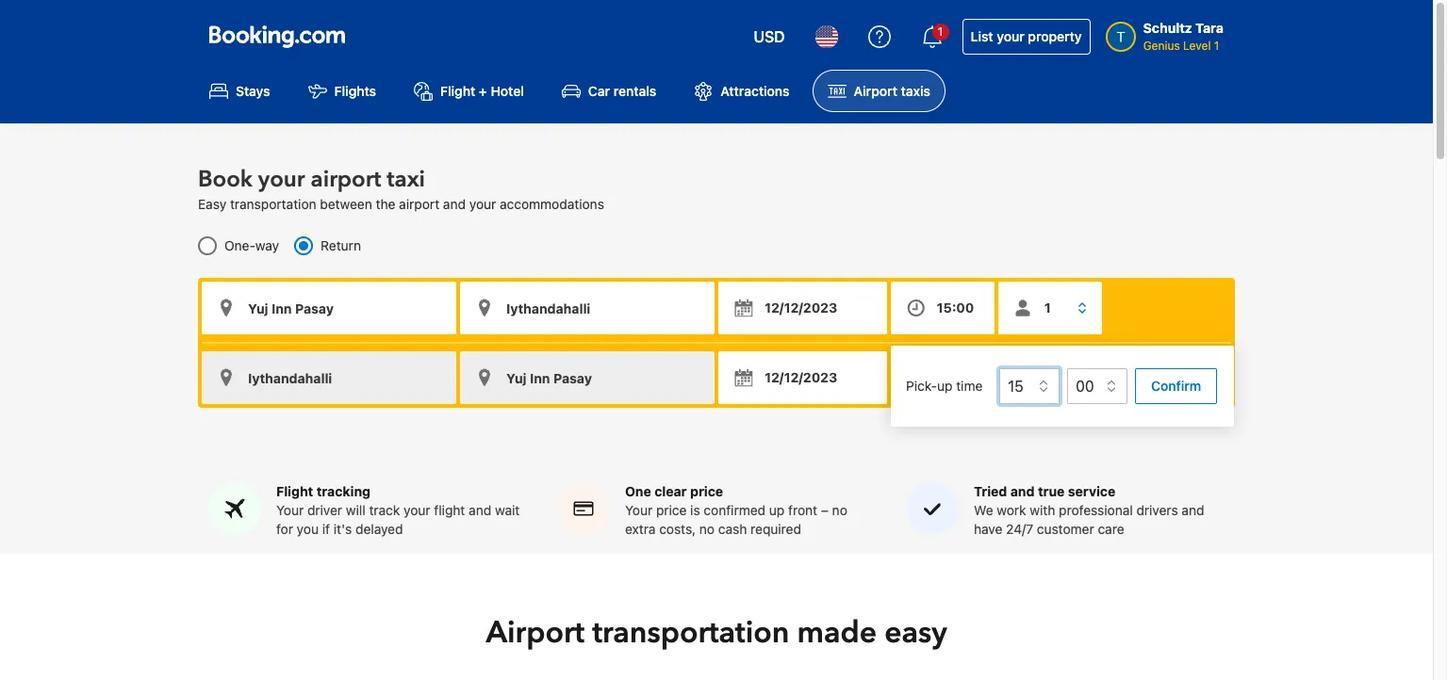 Task type: locate. For each thing, give the bounding box(es) containing it.
airport up between
[[311, 164, 381, 195]]

1 horizontal spatial airport
[[854, 83, 898, 99]]

flights link
[[293, 70, 391, 112]]

flight + hotel
[[440, 83, 524, 99]]

1 horizontal spatial price
[[690, 484, 723, 500]]

clear
[[655, 484, 687, 500]]

care
[[1098, 522, 1125, 538]]

flight tracking your driver will track your flight and wait for you if it's delayed
[[276, 484, 520, 538]]

price
[[690, 484, 723, 500], [656, 503, 687, 519]]

your
[[997, 28, 1025, 44], [258, 164, 305, 195], [469, 196, 496, 212], [404, 503, 431, 519]]

if
[[322, 522, 330, 538]]

up
[[937, 378, 953, 394], [769, 503, 785, 519]]

flight inside the flight tracking your driver will track your flight and wait for you if it's delayed
[[276, 484, 313, 500]]

airport taxis link
[[813, 70, 946, 112]]

2 your from the left
[[625, 503, 653, 519]]

stays link
[[194, 70, 285, 112]]

0 vertical spatial 12/12/2023 button
[[719, 282, 887, 335]]

airport transportation made easy
[[486, 613, 947, 655]]

car rentals link
[[547, 70, 672, 112]]

attractions
[[721, 83, 790, 99]]

genius
[[1144, 39, 1180, 53]]

transportation inside "book your airport taxi easy transportation between the airport and your accommodations"
[[230, 196, 316, 212]]

book
[[198, 164, 253, 195]]

24/7
[[1006, 522, 1034, 538]]

1 vertical spatial airport
[[486, 613, 585, 655]]

and
[[443, 196, 466, 212], [1011, 484, 1035, 500], [469, 503, 492, 519], [1182, 503, 1205, 519]]

price down clear
[[656, 503, 687, 519]]

level
[[1184, 39, 1211, 53]]

we
[[974, 503, 994, 519]]

customer
[[1037, 522, 1095, 538]]

1 vertical spatial 12/12/2023
[[765, 370, 838, 386]]

delayed
[[356, 522, 403, 538]]

your down one
[[625, 503, 653, 519]]

your
[[276, 503, 304, 519], [625, 503, 653, 519]]

you
[[297, 522, 319, 538]]

and left wait
[[469, 503, 492, 519]]

easy
[[885, 613, 947, 655]]

extra
[[625, 522, 656, 538]]

1 horizontal spatial up
[[937, 378, 953, 394]]

flight up driver
[[276, 484, 313, 500]]

1 horizontal spatial your
[[625, 503, 653, 519]]

1 your from the left
[[276, 503, 304, 519]]

2 12/12/2023 button from the top
[[719, 352, 887, 405]]

airport down taxi
[[399, 196, 440, 212]]

0 horizontal spatial up
[[769, 503, 785, 519]]

costs,
[[659, 522, 696, 538]]

2 12/12/2023 from the top
[[765, 370, 838, 386]]

0 vertical spatial flight
[[440, 83, 476, 99]]

0 horizontal spatial airport
[[486, 613, 585, 655]]

up left time
[[937, 378, 953, 394]]

flight
[[440, 83, 476, 99], [276, 484, 313, 500]]

price up the is
[[690, 484, 723, 500]]

your up "for"
[[276, 503, 304, 519]]

15:00
[[937, 300, 974, 316]]

and right drivers
[[1182, 503, 1205, 519]]

no down the is
[[700, 522, 715, 538]]

time
[[956, 378, 983, 394]]

1 horizontal spatial 1
[[1215, 39, 1220, 53]]

accommodations
[[500, 196, 604, 212]]

no right –
[[832, 503, 848, 519]]

is
[[690, 503, 700, 519]]

your right book
[[258, 164, 305, 195]]

12/12/2023
[[765, 300, 838, 316], [765, 370, 838, 386]]

1 vertical spatial 12/12/2023 button
[[719, 352, 887, 405]]

airport
[[854, 83, 898, 99], [486, 613, 585, 655]]

0 horizontal spatial flight
[[276, 484, 313, 500]]

your inside the flight tracking your driver will track your flight and wait for you if it's delayed
[[276, 503, 304, 519]]

search
[[1143, 371, 1194, 388]]

easy
[[198, 196, 227, 212]]

way
[[255, 238, 279, 254]]

usd button
[[743, 14, 797, 59]]

0 horizontal spatial no
[[700, 522, 715, 538]]

your inside one clear price your price is confirmed up front – no extra costs, no cash required
[[625, 503, 653, 519]]

0 horizontal spatial transportation
[[230, 196, 316, 212]]

your right track
[[404, 503, 431, 519]]

car
[[588, 83, 610, 99]]

flight for flight tracking your driver will track your flight and wait for you if it's delayed
[[276, 484, 313, 500]]

1 horizontal spatial flight
[[440, 83, 476, 99]]

airport
[[311, 164, 381, 195], [399, 196, 440, 212]]

0 horizontal spatial your
[[276, 503, 304, 519]]

1 down tara
[[1215, 39, 1220, 53]]

0 vertical spatial airport
[[311, 164, 381, 195]]

1 vertical spatial up
[[769, 503, 785, 519]]

0 vertical spatial 12/12/2023
[[765, 300, 838, 316]]

1 vertical spatial transportation
[[592, 613, 790, 655]]

12:00
[[937, 370, 974, 386]]

return
[[321, 238, 361, 254]]

–
[[821, 503, 829, 519]]

1
[[938, 25, 943, 39], [1215, 39, 1220, 53]]

and up work
[[1011, 484, 1035, 500]]

confirmed
[[704, 503, 766, 519]]

between
[[320, 196, 372, 212]]

1 12/12/2023 from the top
[[765, 300, 838, 316]]

hotel
[[491, 83, 524, 99]]

flight for flight + hotel
[[440, 83, 476, 99]]

0 vertical spatial airport
[[854, 83, 898, 99]]

professional
[[1059, 503, 1133, 519]]

no
[[832, 503, 848, 519], [700, 522, 715, 538]]

airport for airport taxis
[[854, 83, 898, 99]]

0 horizontal spatial 1
[[938, 25, 943, 39]]

0 horizontal spatial price
[[656, 503, 687, 519]]

driver
[[307, 503, 342, 519]]

your left accommodations
[[469, 196, 496, 212]]

up up required
[[769, 503, 785, 519]]

1 button
[[910, 14, 955, 59]]

for
[[276, 522, 293, 538]]

cash
[[718, 522, 747, 538]]

airport taxis
[[854, 83, 931, 99]]

1 horizontal spatial airport
[[399, 196, 440, 212]]

0 vertical spatial transportation
[[230, 196, 316, 212]]

flight left +
[[440, 83, 476, 99]]

schultz tara genius level 1
[[1144, 20, 1224, 53]]

schultz
[[1144, 20, 1193, 36]]

transportation
[[230, 196, 316, 212], [592, 613, 790, 655]]

up inside one clear price your price is confirmed up front – no extra costs, no cash required
[[769, 503, 785, 519]]

confirm
[[1151, 378, 1201, 394]]

0 vertical spatial no
[[832, 503, 848, 519]]

1 12/12/2023 button from the top
[[719, 282, 887, 335]]

property
[[1028, 28, 1082, 44]]

1 vertical spatial flight
[[276, 484, 313, 500]]

and right the
[[443, 196, 466, 212]]

12/12/2023 button
[[719, 282, 887, 335], [719, 352, 887, 405]]

1 left list
[[938, 25, 943, 39]]



Task type: describe. For each thing, give the bounding box(es) containing it.
1 vertical spatial airport
[[399, 196, 440, 212]]

tried
[[974, 484, 1008, 500]]

front
[[789, 503, 818, 519]]

service
[[1068, 484, 1116, 500]]

1 vertical spatial no
[[700, 522, 715, 538]]

list your property
[[971, 28, 1082, 44]]

usd
[[754, 28, 785, 45]]

+
[[479, 83, 487, 99]]

one clear price your price is confirmed up front – no extra costs, no cash required
[[625, 484, 848, 538]]

Enter pick-up location text field
[[202, 282, 456, 335]]

1 inside 1 button
[[938, 25, 943, 39]]

booking.com online hotel reservations image
[[209, 25, 345, 48]]

and inside the flight tracking your driver will track your flight and wait for you if it's delayed
[[469, 503, 492, 519]]

will
[[346, 503, 366, 519]]

flights
[[334, 83, 376, 99]]

one-way
[[224, 238, 279, 254]]

true
[[1038, 484, 1065, 500]]

12/12/2023 for 12:00
[[765, 370, 838, 386]]

search button
[[1106, 352, 1232, 405]]

your inside the flight tracking your driver will track your flight and wait for you if it's delayed
[[404, 503, 431, 519]]

airport for airport transportation made easy
[[486, 613, 585, 655]]

and inside "book your airport taxi easy transportation between the airport and your accommodations"
[[443, 196, 466, 212]]

track
[[369, 503, 400, 519]]

wait
[[495, 503, 520, 519]]

15:00 button
[[891, 282, 995, 335]]

tried and true service we work with professional drivers and have 24/7 customer care
[[974, 484, 1205, 538]]

made
[[797, 613, 877, 655]]

1 horizontal spatial no
[[832, 503, 848, 519]]

1 vertical spatial price
[[656, 503, 687, 519]]

your right list
[[997, 28, 1025, 44]]

the
[[376, 196, 396, 212]]

drivers
[[1137, 503, 1179, 519]]

list your property link
[[963, 19, 1091, 55]]

have
[[974, 522, 1003, 538]]

taxi
[[387, 164, 425, 195]]

work
[[997, 503, 1027, 519]]

one
[[625, 484, 651, 500]]

pick-up time
[[906, 378, 983, 394]]

1 inside 'schultz tara genius level 1'
[[1215, 39, 1220, 53]]

stays
[[236, 83, 270, 99]]

12/12/2023 button for 15:00
[[719, 282, 887, 335]]

book your airport taxi easy transportation between the airport and your accommodations
[[198, 164, 604, 212]]

taxis
[[901, 83, 931, 99]]

12:00 button
[[891, 352, 995, 405]]

pick-
[[906, 378, 937, 394]]

tara
[[1196, 20, 1224, 36]]

list
[[971, 28, 994, 44]]

flight + hotel link
[[399, 70, 539, 112]]

0 vertical spatial price
[[690, 484, 723, 500]]

Enter destination text field
[[460, 282, 715, 335]]

it's
[[334, 522, 352, 538]]

attractions link
[[679, 70, 805, 112]]

with
[[1030, 503, 1056, 519]]

rentals
[[614, 83, 657, 99]]

0 horizontal spatial airport
[[311, 164, 381, 195]]

1 horizontal spatial transportation
[[592, 613, 790, 655]]

tracking
[[317, 484, 371, 500]]

12/12/2023 for 15:00
[[765, 300, 838, 316]]

0 vertical spatial up
[[937, 378, 953, 394]]

flight
[[434, 503, 465, 519]]

required
[[751, 522, 802, 538]]

confirm button
[[1135, 369, 1217, 405]]

one-
[[224, 238, 255, 254]]

12/12/2023 button for 12:00
[[719, 352, 887, 405]]

car rentals
[[588, 83, 657, 99]]



Task type: vqa. For each thing, say whether or not it's contained in the screenshot.
than
no



